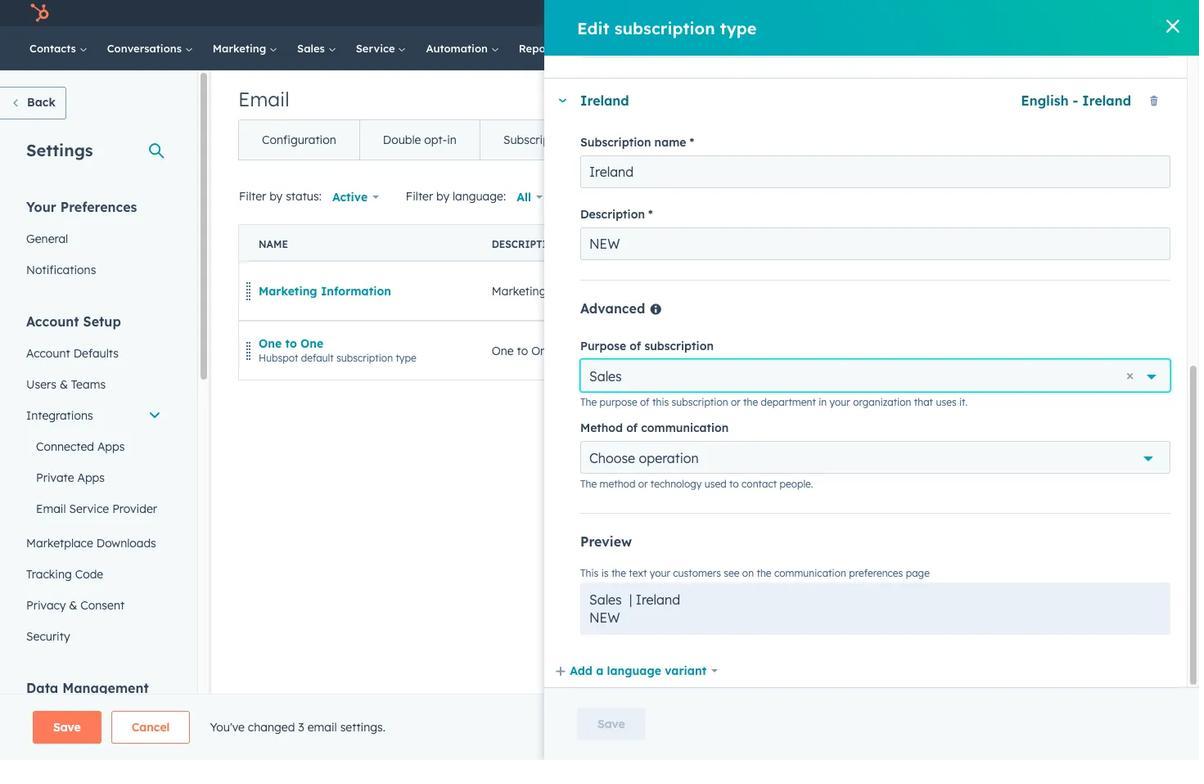Task type: locate. For each thing, give the bounding box(es) containing it.
of down purpose in the right bottom of the page
[[627, 421, 638, 436]]

to inside one to one hubspot default subscription type
[[285, 336, 297, 351]]

1 by from the left
[[270, 189, 283, 204]]

save up objects
[[53, 721, 81, 735]]

or left the 'department'
[[731, 396, 741, 409]]

0 vertical spatial your
[[830, 396, 851, 409]]

0 horizontal spatial email
[[36, 502, 66, 517]]

hubspot link
[[20, 3, 61, 23]]

data management
[[26, 681, 149, 697]]

privacy & consent
[[26, 599, 125, 613]]

by left 'language:'
[[436, 189, 450, 204]]

ireland right the caret icon
[[581, 93, 629, 109]]

menu item left notifications dropdown button
[[970, 0, 994, 26]]

description
[[581, 207, 645, 222]]

sales up purpose in the right bottom of the page
[[590, 369, 622, 385]]

0 horizontal spatial by
[[270, 189, 283, 204]]

on
[[743, 567, 754, 580]]

search button
[[1157, 34, 1185, 62]]

subscription left types
[[623, 133, 694, 147]]

1 filter from the left
[[239, 189, 266, 204]]

name
[[259, 238, 288, 251]]

communication
[[641, 421, 729, 436], [775, 567, 847, 580]]

0 horizontal spatial or
[[638, 478, 648, 491]]

0 vertical spatial apps
[[97, 440, 125, 454]]

0 vertical spatial sales
[[297, 42, 328, 55]]

emails
[[557, 344, 592, 358]]

1 ireland from the left
[[581, 93, 629, 109]]

0 vertical spatial service
[[356, 42, 398, 55]]

service down private apps link
[[69, 502, 109, 517]]

1 vertical spatial the
[[581, 478, 597, 491]]

marketing link
[[203, 26, 287, 70]]

ireland right "-"
[[1083, 93, 1132, 109]]

2 horizontal spatial type
[[1138, 191, 1159, 203]]

or right the method
[[638, 478, 648, 491]]

filter for filter by language:
[[406, 189, 433, 204]]

cancel
[[132, 721, 170, 735]]

service right the sales link
[[356, 42, 398, 55]]

1 vertical spatial in
[[819, 396, 827, 409]]

subscription up the this
[[645, 339, 714, 354]]

marketing left offers at the top
[[492, 284, 547, 298]]

setup
[[83, 314, 121, 330]]

Description text field
[[581, 228, 1171, 260]]

filter by language:
[[406, 189, 506, 204]]

general
[[26, 232, 68, 246]]

email
[[238, 87, 290, 111], [36, 502, 66, 517]]

english up organization
[[866, 344, 904, 358]]

account up account defaults
[[26, 314, 79, 330]]

1 horizontal spatial save
[[598, 717, 625, 732]]

save button
[[577, 708, 646, 741], [33, 712, 101, 744]]

0 vertical spatial &
[[60, 378, 68, 392]]

to left emails
[[517, 344, 528, 358]]

language
[[607, 664, 662, 679]]

1 the from the top
[[581, 396, 597, 409]]

account
[[26, 314, 79, 330], [26, 346, 70, 361]]

this
[[653, 396, 669, 409]]

is
[[602, 567, 609, 580]]

1 horizontal spatial your
[[830, 396, 851, 409]]

tara schultz image
[[1036, 6, 1051, 20]]

1 account from the top
[[26, 314, 79, 330]]

1 horizontal spatial sales
[[590, 369, 622, 385]]

opt-
[[424, 133, 447, 147]]

menu containing apoptosis studios 2
[[780, 0, 1180, 26]]

marketing left the sales link
[[213, 42, 269, 55]]

0 vertical spatial english
[[1022, 93, 1069, 109]]

communication right the on
[[775, 567, 847, 580]]

ireland
[[581, 93, 629, 109], [1083, 93, 1132, 109]]

0 horizontal spatial sales
[[297, 42, 328, 55]]

1 horizontal spatial active
[[1068, 344, 1097, 357]]

apps
[[97, 440, 125, 454], [77, 471, 105, 486]]

account up users
[[26, 346, 70, 361]]

type inside button
[[1138, 191, 1159, 203]]

types
[[697, 133, 730, 147]]

or
[[731, 396, 741, 409], [638, 478, 648, 491]]

apoptosis studios 2 button
[[1026, 0, 1178, 26]]

english
[[1022, 93, 1069, 109], [866, 344, 904, 358]]

operation
[[639, 450, 699, 467]]

that
[[915, 396, 934, 409]]

navigation
[[238, 120, 846, 161]]

1 menu item from the left
[[939, 0, 970, 26]]

1 vertical spatial account
[[26, 346, 70, 361]]

private apps
[[36, 471, 105, 486]]

menu
[[780, 0, 1180, 26]]

1 vertical spatial service
[[69, 502, 109, 517]]

0 vertical spatial account
[[26, 314, 79, 330]]

1 vertical spatial communication
[[775, 567, 847, 580]]

0 vertical spatial the
[[581, 396, 597, 409]]

save down a
[[598, 717, 625, 732]]

email up configuration
[[238, 87, 290, 111]]

the for the method or technology used to contact people.
[[581, 478, 597, 491]]

service inside account setup element
[[69, 502, 109, 517]]

notifications
[[26, 263, 96, 278]]

subscription inside button
[[1079, 191, 1135, 203]]

in
[[447, 133, 457, 147], [819, 396, 827, 409]]

subscription inside navigation
[[623, 133, 694, 147]]

users
[[26, 378, 56, 392]]

in right double
[[447, 133, 457, 147]]

2 vertical spatial type
[[396, 352, 417, 364]]

subscription right the this
[[672, 396, 729, 409]]

the right is
[[612, 567, 626, 580]]

caret image
[[558, 99, 567, 103]]

0 horizontal spatial &
[[60, 378, 68, 392]]

language:
[[453, 189, 506, 204]]

marketing inside "link"
[[213, 42, 269, 55]]

the up method
[[581, 396, 597, 409]]

0 horizontal spatial in
[[447, 133, 457, 147]]

of right purpose
[[630, 339, 641, 354]]

to up hubspot on the left top of page
[[285, 336, 297, 351]]

1 horizontal spatial in
[[819, 396, 827, 409]]

0 horizontal spatial communication
[[641, 421, 729, 436]]

0 horizontal spatial english
[[866, 344, 904, 358]]

users & teams link
[[16, 369, 171, 400]]

0 horizontal spatial service
[[69, 502, 109, 517]]

english - ireland
[[1022, 93, 1132, 109]]

page
[[906, 567, 930, 580]]

your right text
[[650, 567, 671, 580]]

1 horizontal spatial english
[[1022, 93, 1069, 109]]

subscription for subscription name
[[581, 135, 651, 150]]

navigation containing configuration
[[238, 120, 846, 161]]

1 vertical spatial of
[[640, 396, 650, 409]]

notifications button
[[995, 0, 1023, 26]]

to
[[285, 336, 297, 351], [517, 344, 528, 358], [730, 478, 739, 491]]

&
[[60, 378, 68, 392], [69, 599, 77, 613]]

2
[[1148, 7, 1154, 20]]

connected apps link
[[16, 432, 171, 463]]

in right the 'department'
[[819, 396, 827, 409]]

your left organization
[[830, 396, 851, 409]]

2 account from the top
[[26, 346, 70, 361]]

account defaults link
[[16, 338, 171, 369]]

0 vertical spatial type
[[720, 18, 757, 38]]

all button
[[506, 181, 553, 214]]

the
[[744, 396, 758, 409], [612, 567, 626, 580], [757, 567, 772, 580]]

objects button
[[16, 736, 171, 761]]

2 by from the left
[[436, 189, 450, 204]]

of left the this
[[640, 396, 650, 409]]

& right "privacy"
[[69, 599, 77, 613]]

of for choose operation
[[627, 421, 638, 436]]

department
[[761, 396, 816, 409]]

filter down double opt-in link
[[406, 189, 433, 204]]

notifications image
[[1002, 7, 1017, 22]]

filter left status:
[[239, 189, 266, 204]]

subscription right default
[[337, 352, 393, 364]]

marketing down name on the top left
[[259, 284, 317, 298]]

apps down integrations button
[[97, 440, 125, 454]]

by left status:
[[270, 189, 283, 204]]

english left "-"
[[1022, 93, 1069, 109]]

cancel button
[[111, 712, 190, 744]]

subscription left name
[[581, 135, 651, 150]]

0 horizontal spatial active
[[332, 190, 368, 205]]

1 vertical spatial email
[[36, 502, 66, 517]]

sales
[[297, 42, 328, 55], [590, 369, 622, 385]]

communication up operation
[[641, 421, 729, 436]]

type for create subscription type
[[1138, 191, 1159, 203]]

add
[[570, 664, 593, 679]]

filter
[[239, 189, 266, 204], [406, 189, 433, 204]]

1 horizontal spatial filter
[[406, 189, 433, 204]]

1 vertical spatial apps
[[77, 471, 105, 486]]

sales right marketing "link"
[[297, 42, 328, 55]]

menu item
[[939, 0, 970, 26], [970, 0, 994, 26]]

1 horizontal spatial email
[[238, 87, 290, 111]]

subscriptions
[[504, 133, 576, 147]]

to right used
[[730, 478, 739, 491]]

0 vertical spatial communication
[[641, 421, 729, 436]]

1 horizontal spatial or
[[731, 396, 741, 409]]

0 horizontal spatial ireland
[[581, 93, 629, 109]]

1 vertical spatial &
[[69, 599, 77, 613]]

choose
[[590, 450, 636, 467]]

menu item right marketplaces popup button
[[939, 0, 970, 26]]

service
[[356, 42, 398, 55], [69, 502, 109, 517]]

active inside popup button
[[332, 190, 368, 205]]

1 horizontal spatial service
[[356, 42, 398, 55]]

email service provider
[[36, 502, 157, 517]]

0 horizontal spatial filter
[[239, 189, 266, 204]]

subscription right "create" on the right of page
[[1079, 191, 1135, 203]]

your preferences
[[26, 199, 137, 215]]

0 vertical spatial email
[[238, 87, 290, 111]]

1 horizontal spatial communication
[[775, 567, 847, 580]]

tracking
[[26, 567, 72, 582]]

2 filter from the left
[[406, 189, 433, 204]]

1 horizontal spatial to
[[517, 344, 528, 358]]

private apps link
[[16, 463, 171, 494]]

2 horizontal spatial to
[[730, 478, 739, 491]]

Search HubSpot search field
[[970, 34, 1170, 62]]

2 ireland from the left
[[1083, 93, 1132, 109]]

1 horizontal spatial &
[[69, 599, 77, 613]]

it.
[[960, 396, 968, 409]]

management
[[62, 681, 149, 697]]

2 the from the top
[[581, 478, 597, 491]]

apps for private apps
[[77, 471, 105, 486]]

by for language:
[[436, 189, 450, 204]]

0 horizontal spatial type
[[396, 352, 417, 364]]

& right users
[[60, 378, 68, 392]]

connected apps
[[36, 440, 125, 454]]

1 vertical spatial type
[[1138, 191, 1159, 203]]

configuration
[[262, 133, 336, 147]]

0 horizontal spatial your
[[650, 567, 671, 580]]

the
[[581, 396, 597, 409], [581, 478, 597, 491]]

in inside navigation
[[447, 133, 457, 147]]

calling icon image
[[878, 7, 893, 21]]

1 vertical spatial active
[[1068, 344, 1097, 357]]

preview
[[581, 534, 632, 550]]

sales link
[[287, 26, 346, 70]]

0 horizontal spatial to
[[285, 336, 297, 351]]

the left the method
[[581, 478, 597, 491]]

1 vertical spatial english
[[866, 344, 904, 358]]

tracking code
[[26, 567, 103, 582]]

subscription
[[615, 18, 715, 38], [1079, 191, 1135, 203], [645, 339, 714, 354], [337, 352, 393, 364], [672, 396, 729, 409]]

privacy & consent link
[[16, 590, 171, 622]]

1 horizontal spatial ireland
[[1083, 93, 1132, 109]]

account setup element
[[16, 313, 171, 653]]

0 vertical spatial in
[[447, 133, 457, 147]]

subscriptions link
[[480, 120, 599, 160]]

2 vertical spatial of
[[627, 421, 638, 436]]

filter by status:
[[239, 189, 322, 204]]

1 horizontal spatial by
[[436, 189, 450, 204]]

email down "private"
[[36, 502, 66, 517]]

email inside account setup element
[[36, 502, 66, 517]]

0 vertical spatial active
[[332, 190, 368, 205]]

one to one emails
[[492, 344, 592, 358]]

search image
[[1165, 43, 1177, 54]]

0 vertical spatial of
[[630, 339, 641, 354]]

double
[[383, 133, 421, 147]]

organization
[[853, 396, 912, 409]]

your
[[830, 396, 851, 409], [650, 567, 671, 580]]

type
[[720, 18, 757, 38], [1138, 191, 1159, 203], [396, 352, 417, 364]]

1 horizontal spatial type
[[720, 18, 757, 38]]

service link
[[346, 26, 416, 70]]

reporting
[[519, 42, 574, 55]]

add a language variant
[[567, 664, 707, 679]]

apps down connected apps link
[[77, 471, 105, 486]]



Task type: vqa. For each thing, say whether or not it's contained in the screenshot.
configuration
yes



Task type: describe. For each thing, give the bounding box(es) containing it.
users & teams
[[26, 378, 106, 392]]

type for edit subscription type
[[720, 18, 757, 38]]

your
[[26, 199, 56, 215]]

subscription name
[[581, 135, 687, 150]]

properties
[[26, 713, 82, 728]]

apps for connected apps
[[97, 440, 125, 454]]

edit
[[577, 18, 610, 38]]

edit subscription type
[[577, 18, 757, 38]]

marketplace downloads link
[[16, 528, 171, 559]]

teams
[[71, 378, 106, 392]]

marketplaces button
[[903, 0, 937, 26]]

method of communication
[[581, 421, 729, 436]]

filter for filter by status:
[[239, 189, 266, 204]]

to for emails
[[517, 344, 528, 358]]

apoptosis
[[1054, 7, 1104, 20]]

data management element
[[16, 680, 171, 761]]

data
[[26, 681, 58, 697]]

back link
[[0, 87, 66, 120]]

settings.
[[340, 721, 386, 735]]

to for hubspot
[[285, 336, 297, 351]]

updates.
[[608, 284, 655, 298]]

integrations
[[26, 409, 93, 423]]

conversations
[[107, 42, 185, 55]]

marketing information button
[[259, 284, 391, 298]]

settings
[[26, 140, 93, 161]]

subscription right edit
[[615, 18, 715, 38]]

account for account defaults
[[26, 346, 70, 361]]

1 vertical spatial or
[[638, 478, 648, 491]]

by for status:
[[270, 189, 283, 204]]

email for email service provider
[[36, 502, 66, 517]]

contacts link
[[20, 26, 97, 70]]

variant
[[665, 664, 707, 679]]

1 vertical spatial your
[[650, 567, 671, 580]]

purpose
[[581, 339, 627, 354]]

marketplace
[[26, 536, 93, 551]]

preferences
[[60, 199, 137, 215]]

upgrade image
[[791, 7, 806, 22]]

purpose
[[600, 396, 638, 409]]

default
[[301, 352, 334, 364]]

customers
[[673, 567, 721, 580]]

active button
[[322, 181, 390, 214]]

0 horizontal spatial save
[[53, 721, 81, 735]]

consent
[[80, 599, 125, 613]]

type inside one to one hubspot default subscription type
[[396, 352, 417, 364]]

description
[[492, 238, 563, 251]]

back
[[27, 95, 56, 110]]

general link
[[16, 224, 171, 255]]

your preferences element
[[16, 198, 171, 286]]

0 vertical spatial or
[[731, 396, 741, 409]]

Sales Call | text field
[[581, 6, 1171, 58]]

contact
[[742, 478, 777, 491]]

marketing for marketing
[[213, 42, 269, 55]]

marketing for marketing information
[[259, 284, 317, 298]]

conversations link
[[97, 26, 203, 70]]

you've
[[210, 721, 245, 735]]

1 horizontal spatial save button
[[577, 708, 646, 741]]

of for sales
[[630, 339, 641, 354]]

account for account setup
[[26, 314, 79, 330]]

defaults
[[73, 346, 119, 361]]

create subscription type
[[1045, 191, 1159, 203]]

people.
[[780, 478, 814, 491]]

private
[[36, 471, 74, 486]]

double opt-in link
[[359, 120, 480, 160]]

Subscription name text field
[[581, 156, 1171, 188]]

2 menu item from the left
[[970, 0, 994, 26]]

all
[[517, 190, 531, 205]]

account setup
[[26, 314, 121, 330]]

subscription inside one to one hubspot default subscription type
[[337, 352, 393, 364]]

close image
[[1167, 20, 1180, 33]]

uses
[[936, 396, 957, 409]]

changed
[[248, 721, 295, 735]]

marketplaces image
[[913, 7, 927, 22]]

status:
[[286, 189, 322, 204]]

security
[[26, 630, 70, 644]]

subscription types
[[623, 133, 730, 147]]

marketing information
[[259, 284, 391, 298]]

text
[[629, 567, 647, 580]]

offers
[[550, 284, 581, 298]]

marketing for marketing offers and updates.
[[492, 284, 547, 298]]

& for privacy
[[69, 599, 77, 613]]

tracking code link
[[16, 559, 171, 590]]

subscription for subscription types
[[623, 133, 694, 147]]

automation
[[426, 42, 491, 55]]

code
[[75, 567, 103, 582]]

the left the 'department'
[[744, 396, 758, 409]]

apoptosis studios 2
[[1054, 7, 1154, 20]]

the for the purpose of this subscription or the department in your organization that uses it.
[[581, 396, 597, 409]]

method
[[600, 478, 636, 491]]

calling icon button
[[872, 2, 900, 24]]

english for english
[[866, 344, 904, 358]]

Sales  | Ireland NEW text field
[[581, 583, 1171, 635]]

account defaults
[[26, 346, 119, 361]]

preferences
[[849, 567, 904, 580]]

create subscription type button
[[1031, 184, 1173, 210]]

email service provider link
[[16, 494, 171, 525]]

double opt-in
[[383, 133, 457, 147]]

the purpose of this subscription or the department in your organization that uses it.
[[581, 396, 968, 409]]

one to one button
[[259, 336, 324, 351]]

the right the on
[[757, 567, 772, 580]]

0 horizontal spatial save button
[[33, 712, 101, 744]]

technology
[[651, 478, 702, 491]]

contacts
[[29, 42, 79, 55]]

objects
[[26, 744, 67, 759]]

& for users
[[60, 378, 68, 392]]

this is the text your customers see on the communication preferences page
[[581, 567, 930, 580]]

1 vertical spatial sales
[[590, 369, 622, 385]]

subscription types link
[[599, 120, 753, 160]]

marketing offers and updates.
[[492, 284, 655, 298]]

hubspot image
[[29, 3, 49, 23]]

english for english - ireland
[[1022, 93, 1069, 109]]

choose operation
[[590, 450, 699, 467]]

email for email
[[238, 87, 290, 111]]



